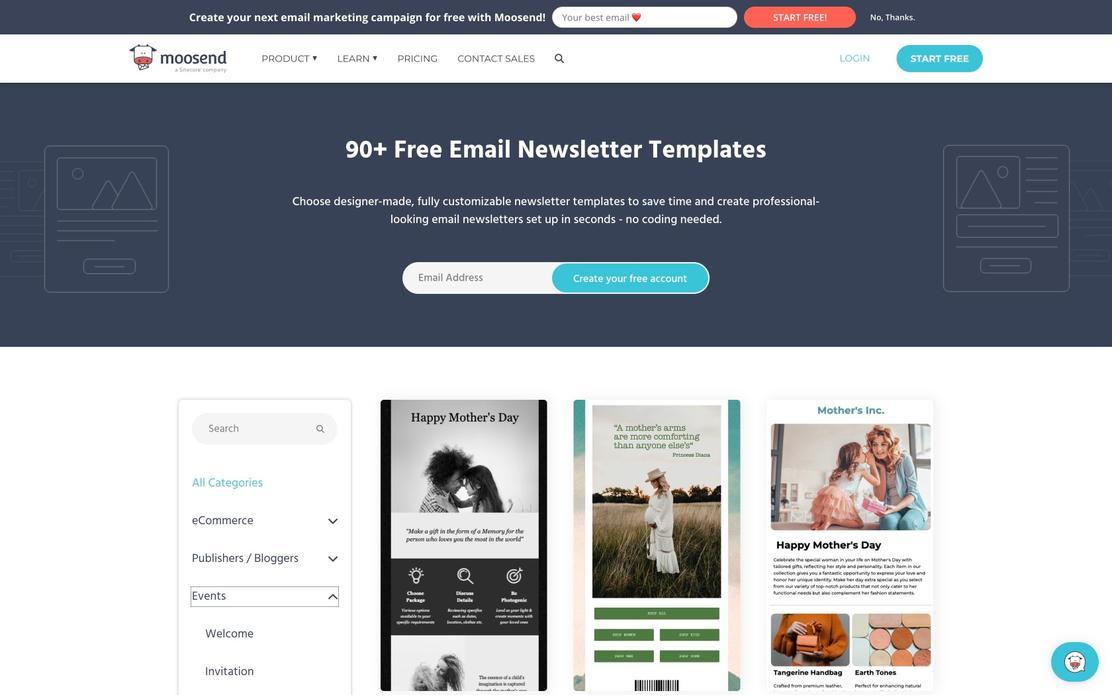 Task type: vqa. For each thing, say whether or not it's contained in the screenshot.
Your best email email field
no



Task type: describe. For each thing, give the bounding box(es) containing it.
Email Address email field
[[403, 262, 581, 294]]

Your best email ❤️ text field
[[552, 7, 738, 28]]



Task type: locate. For each thing, give the bounding box(es) containing it.
Search text field
[[192, 413, 338, 445]]

search image
[[555, 54, 564, 63]]

None submit
[[309, 420, 328, 440]]

moosend email marketing and marketing automation software image
[[129, 44, 227, 73]]



